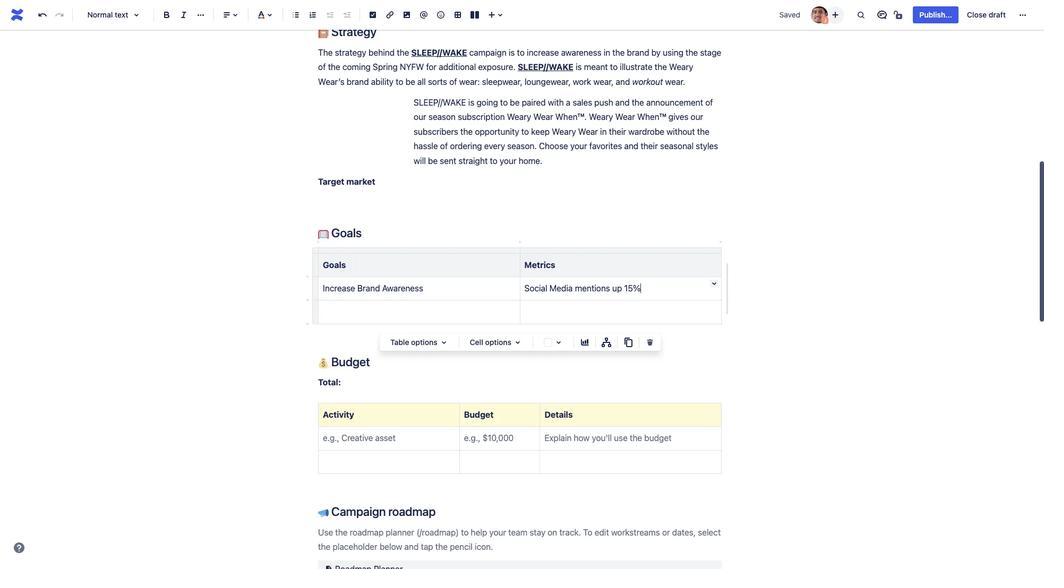 Task type: describe. For each thing, give the bounding box(es) containing it.
redo ⌘⇧z image
[[53, 9, 66, 21]]

target market
[[318, 177, 375, 187]]

season.
[[508, 142, 537, 151]]

workout
[[633, 77, 663, 86]]

james peterson image
[[812, 6, 829, 23]]

additional
[[439, 62, 476, 72]]

to down every
[[490, 156, 498, 166]]

increase
[[527, 48, 559, 57]]

:notebook_with_decorative_cover: image
[[318, 28, 329, 38]]

weary inside the is meant to illustrate the weary wear's brand ability to be all sorts of wear: sleepwear, loungewear, work wear, and
[[670, 62, 694, 72]]

2 our from the left
[[691, 112, 704, 122]]

1 horizontal spatial wear
[[579, 127, 598, 137]]

market
[[347, 177, 375, 187]]

1 our from the left
[[414, 112, 427, 122]]

in inside sleep//wake is going to be paired with a sales push and the announcement of our season subscription weary wear when™️. weary wear when™️ gives our subscribers the opportunity to keep weary wear in their wardrobe without the hassle of ordering every season. choose your favorites and their seasonal styles will be sent straight to your home.
[[601, 127, 607, 137]]

up
[[613, 284, 622, 293]]

styles
[[696, 142, 719, 151]]

using
[[663, 48, 684, 57]]

every
[[485, 142, 506, 151]]

the strategy behind the sleep//wake
[[318, 48, 467, 57]]

campaign
[[332, 505, 386, 519]]

strategy
[[329, 25, 377, 39]]

straight
[[459, 156, 488, 166]]

ordering
[[450, 142, 482, 151]]

workout wear.
[[633, 77, 686, 86]]

table
[[391, 338, 410, 347]]

sleep//wake for sleep//wake
[[518, 62, 574, 72]]

options for table options
[[411, 338, 438, 347]]

strategy
[[335, 48, 367, 57]]

campaign is to increase awareness in the brand by using the stage of the coming spring nyfw for additional exposure.
[[318, 48, 724, 72]]

saved
[[780, 10, 801, 19]]

mentions
[[575, 284, 611, 293]]

find and replace image
[[855, 9, 868, 21]]

is meant to illustrate the weary wear's brand ability to be all sorts of wear: sleepwear, loungewear, work wear, and
[[318, 62, 696, 86]]

wear's
[[318, 77, 345, 86]]

cell options button
[[464, 336, 529, 349]]

be inside the is meant to illustrate the weary wear's brand ability to be all sorts of wear: sleepwear, loungewear, work wear, and
[[406, 77, 416, 86]]

wear:
[[460, 77, 480, 86]]

favorites
[[590, 142, 623, 151]]

comment icon image
[[877, 9, 889, 21]]

for
[[426, 62, 437, 72]]

campaign
[[470, 48, 507, 57]]

brand for ability
[[347, 77, 369, 86]]

wear.
[[666, 77, 686, 86]]

media
[[550, 284, 573, 293]]

:notebook_with_decorative_cover: image
[[318, 28, 329, 38]]

activity
[[323, 410, 354, 420]]

awareness
[[562, 48, 602, 57]]

table image
[[452, 9, 465, 21]]

numbered list ⌘⇧7 image
[[307, 9, 319, 21]]

is for when™️.
[[469, 98, 475, 107]]

remove image
[[644, 336, 657, 349]]

expand dropdown menu image for table options
[[438, 336, 451, 349]]

copy image
[[622, 336, 635, 349]]

in inside campaign is to increase awareness in the brand by using the stage of the coming spring nyfw for additional exposure.
[[604, 48, 611, 57]]

wear,
[[594, 77, 614, 86]]

going
[[477, 98, 498, 107]]

announcement
[[647, 98, 704, 107]]

sales
[[573, 98, 593, 107]]

the up styles
[[698, 127, 710, 137]]

no restrictions image
[[894, 9, 906, 21]]

emoji image
[[435, 9, 448, 21]]

brand
[[358, 284, 380, 293]]

close draft
[[968, 10, 1007, 19]]

choose
[[539, 142, 569, 151]]

to right the going at the left top of page
[[501, 98, 508, 107]]

subscribers
[[414, 127, 459, 137]]

stage
[[701, 48, 722, 57]]

nyfw
[[400, 62, 424, 72]]

by
[[652, 48, 661, 57]]

2 horizontal spatial wear
[[616, 112, 636, 122]]

undo ⌘z image
[[36, 9, 49, 21]]

hassle
[[414, 142, 438, 151]]

confluence image
[[9, 6, 26, 23]]

to right 'ability' in the top of the page
[[396, 77, 404, 86]]

illustrate
[[620, 62, 653, 72]]

paired
[[522, 98, 546, 107]]

the up wear's
[[328, 62, 341, 72]]

behind
[[369, 48, 395, 57]]

layouts image
[[469, 9, 482, 21]]

of inside the is meant to illustrate the weary wear's brand ability to be all sorts of wear: sleepwear, loungewear, work wear, and
[[450, 77, 457, 86]]

of inside campaign is to increase awareness in the brand by using the stage of the coming spring nyfw for additional exposure.
[[318, 62, 326, 72]]

subscription
[[458, 112, 505, 122]]

sent
[[440, 156, 457, 166]]

close
[[968, 10, 988, 19]]

the inside the is meant to illustrate the weary wear's brand ability to be all sorts of wear: sleepwear, loungewear, work wear, and
[[655, 62, 667, 72]]

social
[[525, 284, 548, 293]]

text
[[115, 10, 128, 19]]

sleep//wake for sleep//wake is going to be paired with a sales push and the announcement of our season subscription weary wear when™️. weary wear when™️ gives our subscribers the opportunity to keep weary wear in their wardrobe without the hassle of ordering every season. choose your favorites and their seasonal styles will be sent straight to your home.
[[414, 98, 466, 107]]

2 vertical spatial and
[[625, 142, 639, 151]]

1 vertical spatial your
[[500, 156, 517, 166]]

brand for by
[[627, 48, 650, 57]]

to up season.
[[522, 127, 529, 137]]

the right using at the top right
[[686, 48, 698, 57]]

roadmap
[[389, 505, 436, 519]]

sleepwear,
[[482, 77, 523, 86]]

confluence image
[[9, 6, 26, 23]]



Task type: vqa. For each thing, say whether or not it's contained in the screenshot.
draft
yes



Task type: locate. For each thing, give the bounding box(es) containing it.
add image, video, or file image
[[401, 9, 413, 21]]

without
[[667, 127, 695, 137]]

increase brand awareness
[[323, 284, 424, 293]]

1 horizontal spatial be
[[428, 156, 438, 166]]

invite to edit image
[[830, 8, 843, 21]]

1 vertical spatial sleep//wake
[[518, 62, 574, 72]]

cell background image
[[553, 336, 565, 349]]

0 horizontal spatial options
[[411, 338, 438, 347]]

expand dropdown menu image
[[438, 336, 451, 349], [512, 336, 525, 349]]

and
[[616, 77, 630, 86], [616, 98, 630, 107], [625, 142, 639, 151]]

0 horizontal spatial our
[[414, 112, 427, 122]]

wear down the when™️.
[[579, 127, 598, 137]]

spring
[[373, 62, 398, 72]]

the up the nyfw
[[397, 48, 409, 57]]

normal
[[87, 10, 113, 19]]

goals
[[329, 226, 362, 240], [323, 260, 346, 270]]

is up exposure.
[[509, 48, 515, 57]]

your right choose
[[571, 142, 588, 151]]

0 vertical spatial budget
[[329, 355, 370, 369]]

their down wardrobe
[[641, 142, 658, 151]]

0 vertical spatial brand
[[627, 48, 650, 57]]

be
[[406, 77, 416, 86], [510, 98, 520, 107], [428, 156, 438, 166]]

social media mentions up 15%
[[525, 284, 641, 293]]

1 horizontal spatial our
[[691, 112, 704, 122]]

and right wear,
[[616, 77, 630, 86]]

brand down coming
[[347, 77, 369, 86]]

publish... button
[[914, 6, 959, 23]]

wear up wardrobe
[[616, 112, 636, 122]]

total:
[[318, 378, 341, 388]]

and down wardrobe
[[625, 142, 639, 151]]

your down every
[[500, 156, 517, 166]]

metrics
[[525, 260, 556, 270]]

keep
[[532, 127, 550, 137]]

wardrobe
[[629, 127, 665, 137]]

:mega: image
[[318, 508, 329, 519], [318, 508, 329, 519]]

be left paired
[[510, 98, 520, 107]]

wear up keep
[[534, 112, 554, 122]]

1 vertical spatial be
[[510, 98, 520, 107]]

when™️.
[[556, 112, 587, 122]]

options right the cell
[[486, 338, 512, 347]]

work
[[573, 77, 592, 86]]

table options button
[[384, 336, 455, 349]]

their up favorites at the right top of page
[[609, 127, 627, 137]]

0 vertical spatial in
[[604, 48, 611, 57]]

with
[[548, 98, 564, 107]]

the up the illustrate
[[613, 48, 625, 57]]

the up 'workout wear.'
[[655, 62, 667, 72]]

:goal: image
[[318, 229, 329, 240]]

0 horizontal spatial brand
[[347, 77, 369, 86]]

is inside the is meant to illustrate the weary wear's brand ability to be all sorts of wear: sleepwear, loungewear, work wear, and
[[576, 62, 582, 72]]

all
[[418, 77, 426, 86]]

0 vertical spatial their
[[609, 127, 627, 137]]

a
[[566, 98, 571, 107]]

close draft button
[[961, 6, 1013, 23]]

expand dropdown menu image left cell background image
[[512, 336, 525, 349]]

coming
[[343, 62, 371, 72]]

1 horizontal spatial budget
[[464, 410, 494, 420]]

italic ⌘i image
[[178, 9, 190, 21]]

the
[[397, 48, 409, 57], [613, 48, 625, 57], [686, 48, 698, 57], [328, 62, 341, 72], [655, 62, 667, 72], [632, 98, 645, 107], [461, 127, 473, 137], [698, 127, 710, 137]]

1 options from the left
[[411, 338, 438, 347]]

2 vertical spatial is
[[469, 98, 475, 107]]

:goal: image
[[318, 229, 329, 240]]

chart image
[[579, 336, 592, 349]]

1 vertical spatial brand
[[347, 77, 369, 86]]

0 horizontal spatial their
[[609, 127, 627, 137]]

roadmap planner image
[[323, 564, 335, 570]]

is inside campaign is to increase awareness in the brand by using the stage of the coming spring nyfw for additional exposure.
[[509, 48, 515, 57]]

1 horizontal spatial options
[[486, 338, 512, 347]]

0 vertical spatial your
[[571, 142, 588, 151]]

help image
[[13, 542, 26, 555]]

goals up increase at the left
[[323, 260, 346, 270]]

our up subscribers
[[414, 112, 427, 122]]

2 horizontal spatial be
[[510, 98, 520, 107]]

expand dropdown menu image left the cell
[[438, 336, 451, 349]]

2 vertical spatial be
[[428, 156, 438, 166]]

in up meant at the top of page
[[604, 48, 611, 57]]

cell
[[470, 338, 484, 347]]

of down additional
[[450, 77, 457, 86]]

0 horizontal spatial be
[[406, 77, 416, 86]]

15%
[[625, 284, 641, 293]]

table options
[[391, 338, 438, 347]]

the up ordering
[[461, 127, 473, 137]]

in up favorites at the right top of page
[[601, 127, 607, 137]]

more formatting image
[[195, 9, 207, 21]]

weary
[[670, 62, 694, 72], [507, 112, 532, 122], [589, 112, 614, 122], [552, 127, 576, 137]]

goals down the target market
[[329, 226, 362, 240]]

of up sent on the top left
[[440, 142, 448, 151]]

brand
[[627, 48, 650, 57], [347, 77, 369, 86]]

1 vertical spatial in
[[601, 127, 607, 137]]

is left the going at the left top of page
[[469, 98, 475, 107]]

1 expand dropdown menu image from the left
[[438, 336, 451, 349]]

1 vertical spatial is
[[576, 62, 582, 72]]

1 vertical spatial budget
[[464, 410, 494, 420]]

be right will
[[428, 156, 438, 166]]

awareness
[[382, 284, 424, 293]]

gives
[[669, 112, 689, 122]]

bullet list ⌘⇧8 image
[[290, 9, 302, 21]]

1 horizontal spatial expand dropdown menu image
[[512, 336, 525, 349]]

sorts
[[428, 77, 447, 86]]

target
[[318, 177, 345, 187]]

1 vertical spatial goals
[[323, 260, 346, 270]]

home.
[[519, 156, 543, 166]]

details
[[545, 410, 573, 420]]

cell options
[[470, 338, 512, 347]]

0 vertical spatial and
[[616, 77, 630, 86]]

brand inside campaign is to increase awareness in the brand by using the stage of the coming spring nyfw for additional exposure.
[[627, 48, 650, 57]]

our right gives
[[691, 112, 704, 122]]

the
[[318, 48, 333, 57]]

and right push
[[616, 98, 630, 107]]

sleep//wake up loungewear,
[[518, 62, 574, 72]]

push
[[595, 98, 614, 107]]

of down the
[[318, 62, 326, 72]]

of right announcement
[[706, 98, 714, 107]]

increase
[[323, 284, 355, 293]]

opportunity
[[475, 127, 520, 137]]

action item image
[[367, 9, 379, 21]]

1 vertical spatial and
[[616, 98, 630, 107]]

1 horizontal spatial their
[[641, 142, 658, 151]]

publish...
[[920, 10, 953, 19]]

seasonal
[[661, 142, 694, 151]]

is for exposure.
[[509, 48, 515, 57]]

editable content region
[[301, 0, 739, 570]]

draft
[[990, 10, 1007, 19]]

campaign roadmap
[[329, 505, 436, 519]]

options for cell options
[[486, 338, 512, 347]]

normal text button
[[77, 3, 149, 27]]

sleep//wake up for
[[412, 48, 467, 57]]

meant
[[584, 62, 608, 72]]

brand inside the is meant to illustrate the weary wear's brand ability to be all sorts of wear: sleepwear, loungewear, work wear, and
[[347, 77, 369, 86]]

loungewear,
[[525, 77, 571, 86]]

expand dropdown menu image for cell options
[[512, 336, 525, 349]]

indent tab image
[[341, 9, 353, 21]]

your
[[571, 142, 588, 151], [500, 156, 517, 166]]

0 vertical spatial is
[[509, 48, 515, 57]]

1 horizontal spatial your
[[571, 142, 588, 151]]

normal text
[[87, 10, 128, 19]]

weary down push
[[589, 112, 614, 122]]

more image
[[1017, 9, 1030, 21]]

outdent ⇧tab image
[[324, 9, 336, 21]]

wear
[[534, 112, 554, 122], [616, 112, 636, 122], [579, 127, 598, 137]]

is inside sleep//wake is going to be paired with a sales push and the announcement of our season subscription weary wear when™️. weary wear when™️ gives our subscribers the opportunity to keep weary wear in their wardrobe without the hassle of ordering every season. choose your favorites and their seasonal styles will be sent straight to your home.
[[469, 98, 475, 107]]

sleep//wake is going to be paired with a sales push and the announcement of our season subscription weary wear when™️. weary wear when™️ gives our subscribers the opportunity to keep weary wear in their wardrobe without the hassle of ordering every season. choose your favorites and their seasonal styles will be sent straight to your home.
[[414, 98, 721, 166]]

0 vertical spatial be
[[406, 77, 416, 86]]

options
[[411, 338, 438, 347], [486, 338, 512, 347]]

of
[[318, 62, 326, 72], [450, 77, 457, 86], [706, 98, 714, 107], [440, 142, 448, 151]]

1 vertical spatial their
[[641, 142, 658, 151]]

will
[[414, 156, 426, 166]]

manage connected data image
[[601, 336, 613, 349]]

1 horizontal spatial brand
[[627, 48, 650, 57]]

0 vertical spatial goals
[[329, 226, 362, 240]]

options right table
[[411, 338, 438, 347]]

sleep//wake inside sleep//wake is going to be paired with a sales push and the announcement of our season subscription weary wear when™️. weary wear when™️ gives our subscribers the opportunity to keep weary wear in their wardrobe without the hassle of ordering every season. choose your favorites and their seasonal styles will be sent straight to your home.
[[414, 98, 466, 107]]

brand up the illustrate
[[627, 48, 650, 57]]

budget
[[329, 355, 370, 369], [464, 410, 494, 420]]

weary down paired
[[507, 112, 532, 122]]

2 expand dropdown menu image from the left
[[512, 336, 525, 349]]

sleep//wake up season
[[414, 98, 466, 107]]

their
[[609, 127, 627, 137], [641, 142, 658, 151]]

align left image
[[221, 9, 233, 21]]

0 horizontal spatial budget
[[329, 355, 370, 369]]

the up when™️
[[632, 98, 645, 107]]

0 horizontal spatial expand dropdown menu image
[[438, 336, 451, 349]]

to left "increase"
[[517, 48, 525, 57]]

is
[[509, 48, 515, 57], [576, 62, 582, 72], [469, 98, 475, 107]]

0 horizontal spatial is
[[469, 98, 475, 107]]

to inside campaign is to increase awareness in the brand by using the stage of the coming spring nyfw for additional exposure.
[[517, 48, 525, 57]]

options inside table options popup button
[[411, 338, 438, 347]]

0 vertical spatial sleep//wake
[[412, 48, 467, 57]]

to up wear,
[[611, 62, 618, 72]]

when™️
[[638, 112, 667, 122]]

bold ⌘b image
[[161, 9, 173, 21]]

0 horizontal spatial wear
[[534, 112, 554, 122]]

2 options from the left
[[486, 338, 512, 347]]

is down awareness
[[576, 62, 582, 72]]

0 horizontal spatial your
[[500, 156, 517, 166]]

link image
[[384, 9, 396, 21]]

2 horizontal spatial is
[[576, 62, 582, 72]]

2 vertical spatial sleep//wake
[[414, 98, 466, 107]]

weary up wear.
[[670, 62, 694, 72]]

:moneybag: image
[[318, 358, 329, 369], [318, 358, 329, 369]]

ability
[[371, 77, 394, 86]]

and inside the is meant to illustrate the weary wear's brand ability to be all sorts of wear: sleepwear, loungewear, work wear, and
[[616, 77, 630, 86]]

mention image
[[418, 9, 431, 21]]

options inside cell options popup button
[[486, 338, 512, 347]]

our
[[414, 112, 427, 122], [691, 112, 704, 122]]

weary down the when™️.
[[552, 127, 576, 137]]

season
[[429, 112, 456, 122]]

exposure.
[[479, 62, 516, 72]]

1 horizontal spatial is
[[509, 48, 515, 57]]

be left the all
[[406, 77, 416, 86]]



